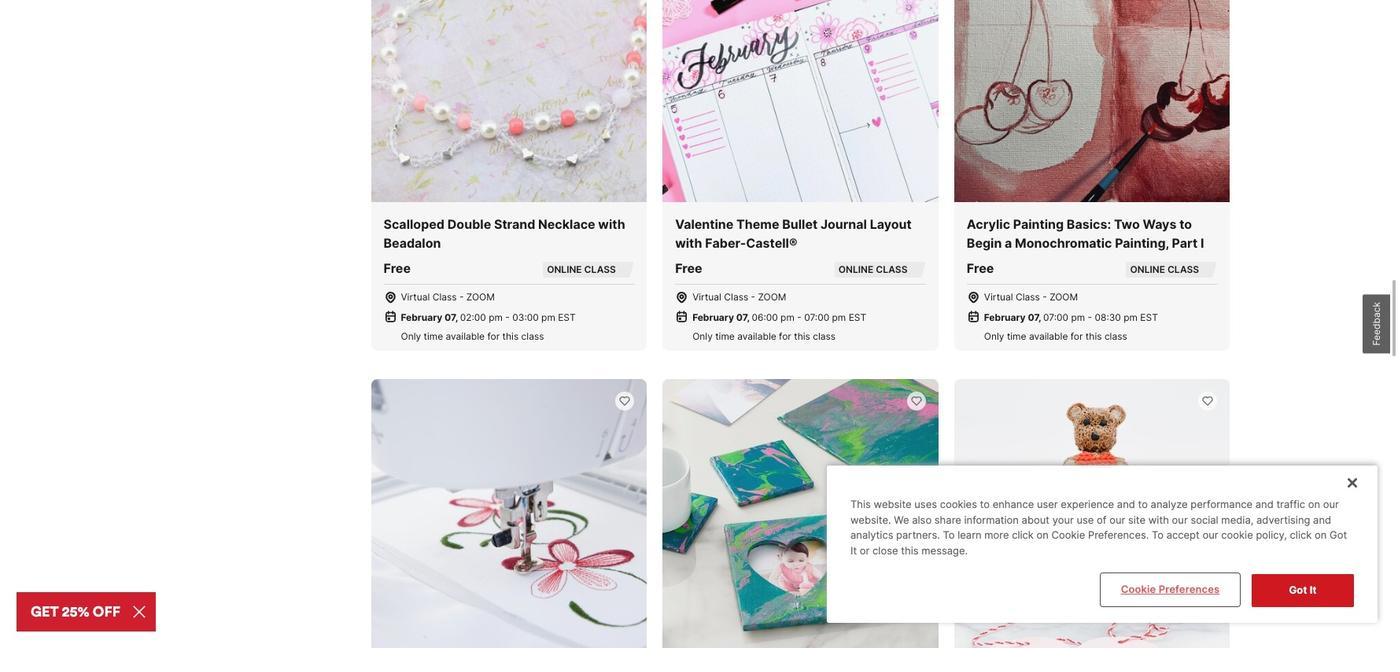 Task type: describe. For each thing, give the bounding box(es) containing it.
- up 02:00
[[459, 291, 464, 303]]

preferences
[[1159, 583, 1220, 596]]

close
[[873, 544, 898, 557]]

- up february 07 , 07:00 pm - 08:30 pm est at top
[[1043, 291, 1047, 303]]

basics:
[[1067, 216, 1111, 232]]

ways
[[1143, 216, 1177, 232]]

february for valentine theme bullet journal layout with faber-castell®
[[693, 312, 734, 323]]

february for scalloped double strand necklace with beadalon
[[401, 312, 443, 323]]

got it
[[1289, 584, 1317, 597]]

your
[[1053, 514, 1074, 526]]

free for valentine theme bullet journal layout with faber-castell®
[[675, 260, 702, 276]]

free for scalloped double strand necklace with beadalon
[[384, 260, 411, 276]]

- right 06:00
[[797, 312, 802, 323]]

policy,
[[1256, 529, 1287, 542]]

, for double
[[455, 312, 458, 323]]

virtual for acrylic painting basics: two ways to begin a monochromatic painting, part i
[[984, 291, 1013, 303]]

02:00
[[460, 312, 486, 323]]

uses
[[915, 498, 937, 511]]

- left "03:00"
[[505, 312, 510, 323]]

acrylic painting basics: two ways to begin a monochromatic painting, part i
[[967, 216, 1204, 251]]

time for scalloped double strand necklace with beadalon
[[424, 331, 443, 342]]

class for journal
[[813, 331, 836, 342]]

on right policy,
[[1315, 529, 1327, 542]]

this for basics:
[[1086, 331, 1102, 342]]

for for basics:
[[1071, 331, 1083, 342]]

february 07 , 06:00 pm - 07:00 pm est
[[693, 312, 867, 323]]

our up preferences.
[[1110, 514, 1126, 526]]

zoom for theme
[[758, 291, 787, 303]]

5 pm from the left
[[1071, 312, 1085, 323]]

part
[[1172, 235, 1198, 251]]

heart image
[[910, 395, 923, 408]]

2 07:00 from the left
[[1044, 312, 1069, 323]]

07 for theme
[[736, 312, 747, 323]]

more
[[985, 529, 1009, 542]]

3 pm from the left
[[781, 312, 795, 323]]

analyze
[[1151, 498, 1188, 511]]

only time available for this class for painting
[[984, 331, 1127, 342]]

with inside valentine theme bullet journal layout with faber-castell®
[[675, 235, 702, 251]]

performance
[[1191, 498, 1253, 511]]

preferences.
[[1088, 529, 1149, 542]]

enhance
[[993, 498, 1034, 511]]

site
[[1128, 514, 1146, 526]]

2 horizontal spatial and
[[1313, 514, 1332, 526]]

partners.
[[896, 529, 940, 542]]

, for painting
[[1039, 312, 1041, 323]]

virtual class - zoom for theme
[[693, 291, 787, 303]]

share
[[935, 514, 961, 526]]

two
[[1114, 216, 1140, 232]]

cookies
[[940, 498, 977, 511]]

strand
[[494, 216, 535, 232]]

user
[[1037, 498, 1058, 511]]

we
[[894, 514, 909, 526]]

our up accept
[[1172, 514, 1188, 526]]

acrylic painting basics: two ways to begin a monochromatic painting, part i image
[[954, 0, 1230, 202]]

heart image for modeling chocolate teddy bear cake topper with satin ice image
[[1202, 395, 1215, 408]]

it inside button
[[1310, 584, 1317, 597]]

this
[[851, 498, 871, 511]]

07 for painting
[[1028, 312, 1039, 323]]

zoom for double
[[467, 291, 495, 303]]

scalloped double strand necklace with beadalon image
[[371, 0, 647, 202]]

beadalon
[[384, 235, 441, 251]]

0 horizontal spatial and
[[1117, 498, 1135, 511]]

only for acrylic painting basics: two ways to begin a monochromatic painting, part i
[[984, 331, 1005, 342]]

bullet
[[782, 216, 818, 232]]

virtual class - zoom for double
[[401, 291, 495, 303]]

of
[[1097, 514, 1107, 526]]

valentine
[[675, 216, 734, 232]]

07 for double
[[445, 312, 455, 323]]

scalloped double strand necklace with beadalon
[[384, 216, 625, 251]]

online class for layout
[[839, 264, 908, 275]]

or
[[860, 544, 870, 557]]

6 pm from the left
[[1124, 312, 1138, 323]]

online for two
[[1130, 264, 1165, 275]]

website
[[874, 498, 912, 511]]

february 07 , 07:00 pm - 08:30 pm est
[[984, 312, 1158, 323]]

this inside this website uses cookies to enhance user experience and to analyze performance and traffic on our website. we also share information about your use of our site with our social media, advertising and analytics partners. to learn more click on cookie preferences. to accept our cookie policy, click on got it or close this message.
[[901, 544, 919, 557]]

zoom for painting
[[1050, 291, 1078, 303]]

2 click from the left
[[1290, 529, 1312, 542]]

class for valentine theme bullet journal layout with faber-castell®
[[876, 264, 908, 275]]

painting
[[1013, 216, 1064, 232]]

also
[[912, 514, 932, 526]]

available for painting
[[1029, 331, 1068, 342]]

cookie inside button
[[1121, 583, 1156, 596]]

time for valentine theme bullet journal layout with faber-castell®
[[715, 331, 735, 342]]

accept
[[1167, 529, 1200, 542]]

february 07 , 02:00 pm - 03:00 pm est
[[401, 312, 576, 323]]

4 pm from the left
[[832, 312, 846, 323]]

layout
[[870, 216, 912, 232]]

acrylic
[[967, 216, 1010, 232]]



Task type: vqa. For each thing, say whether or not it's contained in the screenshot.


Task type: locate. For each thing, give the bounding box(es) containing it.
0 horizontal spatial virtual class - zoom
[[401, 291, 495, 303]]

1 horizontal spatial class
[[724, 291, 749, 303]]

0 horizontal spatial 07:00
[[804, 312, 830, 323]]

- left 08:30
[[1088, 312, 1092, 323]]

only time available for this class down 06:00
[[693, 331, 836, 342]]

class down part
[[1168, 264, 1199, 275]]

time for acrylic painting basics: two ways to begin a monochromatic painting, part i
[[1007, 331, 1027, 342]]

1 only time available for this class from the left
[[401, 331, 544, 342]]

online class down part
[[1130, 264, 1199, 275]]

available for theme
[[738, 331, 777, 342]]

3 february from the left
[[984, 312, 1026, 323]]

1 pm from the left
[[489, 312, 503, 323]]

2 est from the left
[[849, 312, 867, 323]]

est
[[558, 312, 576, 323], [849, 312, 867, 323], [1141, 312, 1158, 323]]

with inside scalloped double strand necklace with beadalon
[[598, 216, 625, 232]]

online for journal
[[839, 264, 874, 275]]

1 horizontal spatial with
[[675, 235, 702, 251]]

03:00
[[512, 312, 539, 323]]

3 zoom from the left
[[1050, 291, 1078, 303]]

singer ® projects get ready for machine embroidery image
[[371, 379, 647, 648]]

1 horizontal spatial for
[[779, 331, 792, 342]]

1 horizontal spatial est
[[849, 312, 867, 323]]

our
[[1323, 498, 1339, 511], [1110, 514, 1126, 526], [1172, 514, 1188, 526], [1203, 529, 1219, 542]]

click
[[1012, 529, 1034, 542], [1290, 529, 1312, 542]]

0 horizontal spatial ,
[[455, 312, 458, 323]]

0 vertical spatial it
[[851, 544, 857, 557]]

scalloped
[[384, 216, 445, 232]]

class for double
[[433, 291, 457, 303]]

, for theme
[[747, 312, 750, 323]]

0 horizontal spatial class
[[521, 331, 544, 342]]

3 online class from the left
[[1130, 264, 1199, 275]]

2 horizontal spatial zoom
[[1050, 291, 1078, 303]]

0 horizontal spatial click
[[1012, 529, 1034, 542]]

0 vertical spatial with
[[598, 216, 625, 232]]

2 horizontal spatial with
[[1149, 514, 1169, 526]]

cookie
[[1052, 529, 1085, 542], [1121, 583, 1156, 596]]

0 horizontal spatial got
[[1289, 584, 1307, 597]]

3 07 from the left
[[1028, 312, 1039, 323]]

0 horizontal spatial est
[[558, 312, 576, 323]]

theme
[[737, 216, 779, 232]]

online for necklace
[[547, 264, 582, 275]]

2 available from the left
[[738, 331, 777, 342]]

07:00 right 06:00
[[804, 312, 830, 323]]

virtual class - zoom for painting
[[984, 291, 1078, 303]]

2 horizontal spatial free
[[967, 260, 994, 276]]

got up got it button
[[1330, 529, 1347, 542]]

experience
[[1061, 498, 1114, 511]]

0 horizontal spatial free
[[384, 260, 411, 276]]

2 horizontal spatial to
[[1180, 216, 1192, 232]]

0 horizontal spatial for
[[487, 331, 500, 342]]

2 , from the left
[[747, 312, 750, 323]]

use
[[1077, 514, 1094, 526]]

analytics
[[851, 529, 894, 542]]

1 horizontal spatial 07:00
[[1044, 312, 1069, 323]]

1 horizontal spatial cookie
[[1121, 583, 1156, 596]]

only for valentine theme bullet journal layout with faber-castell®
[[693, 331, 713, 342]]

2 horizontal spatial online class
[[1130, 264, 1199, 275]]

zoom up february 07 , 07:00 pm - 08:30 pm est at top
[[1050, 291, 1078, 303]]

virtual class - zoom
[[401, 291, 495, 303], [693, 291, 787, 303], [984, 291, 1078, 303]]

3 virtual class - zoom from the left
[[984, 291, 1078, 303]]

1 horizontal spatial and
[[1256, 498, 1274, 511]]

1 horizontal spatial 07
[[736, 312, 747, 323]]

,
[[455, 312, 458, 323], [747, 312, 750, 323], [1039, 312, 1041, 323]]

2 for from the left
[[779, 331, 792, 342]]

1 class from the left
[[433, 291, 457, 303]]

class down 08:30
[[1105, 331, 1127, 342]]

online down journal
[[839, 264, 874, 275]]

2 horizontal spatial online
[[1130, 264, 1165, 275]]

information
[[964, 514, 1019, 526]]

class up february 07 , 07:00 pm - 08:30 pm est at top
[[1016, 291, 1040, 303]]

virtual down the faber-
[[693, 291, 722, 303]]

07
[[445, 312, 455, 323], [736, 312, 747, 323], [1028, 312, 1039, 323]]

monochromatic
[[1015, 235, 1112, 251]]

07 left 06:00
[[736, 312, 747, 323]]

1 to from the left
[[943, 529, 955, 542]]

2 horizontal spatial only
[[984, 331, 1005, 342]]

cookie left preferences at the bottom of page
[[1121, 583, 1156, 596]]

, left 08:30
[[1039, 312, 1041, 323]]

est for scalloped double strand necklace with beadalon
[[558, 312, 576, 323]]

online down necklace
[[547, 264, 582, 275]]

1 class from the left
[[521, 331, 544, 342]]

to down share
[[943, 529, 955, 542]]

time down february 07 , 06:00 pm - 07:00 pm est
[[715, 331, 735, 342]]

castell®
[[746, 235, 798, 251]]

1 february from the left
[[401, 312, 443, 323]]

3 class from the left
[[1016, 291, 1040, 303]]

this website uses cookies to enhance user experience and to analyze performance and traffic on our website. we also share information about your use of our site with our social media, advertising and analytics partners. to learn more click on cookie preferences. to accept our cookie policy, click on got it or close this message.
[[851, 498, 1347, 557]]

got inside button
[[1289, 584, 1307, 597]]

2 online class from the left
[[839, 264, 908, 275]]

2 horizontal spatial february
[[984, 312, 1026, 323]]

to up part
[[1180, 216, 1192, 232]]

3 time from the left
[[1007, 331, 1027, 342]]

our right traffic
[[1323, 498, 1339, 511]]

free
[[384, 260, 411, 276], [675, 260, 702, 276], [967, 260, 994, 276]]

2 horizontal spatial virtual class - zoom
[[984, 291, 1078, 303]]

3 for from the left
[[1071, 331, 1083, 342]]

i
[[1201, 235, 1204, 251]]

1 virtual from the left
[[401, 291, 430, 303]]

3 , from the left
[[1039, 312, 1041, 323]]

1 online from the left
[[547, 264, 582, 275]]

2 zoom from the left
[[758, 291, 787, 303]]

time down february 07 , 02:00 pm - 03:00 pm est at the left top of page
[[424, 331, 443, 342]]

3 est from the left
[[1141, 312, 1158, 323]]

february for acrylic painting basics: two ways to begin a monochromatic painting, part i
[[984, 312, 1026, 323]]

0 horizontal spatial time
[[424, 331, 443, 342]]

february left 06:00
[[693, 312, 734, 323]]

, left 06:00
[[747, 312, 750, 323]]

online class
[[547, 264, 616, 275], [839, 264, 908, 275], [1130, 264, 1199, 275]]

1 horizontal spatial online
[[839, 264, 874, 275]]

1 heart image from the left
[[619, 395, 631, 408]]

available
[[446, 331, 485, 342], [738, 331, 777, 342], [1029, 331, 1068, 342]]

available down february 07 , 07:00 pm - 08:30 pm est at top
[[1029, 331, 1068, 342]]

2 only from the left
[[693, 331, 713, 342]]

this down the partners.
[[901, 544, 919, 557]]

2 horizontal spatial class
[[1105, 331, 1127, 342]]

0 horizontal spatial online class
[[547, 264, 616, 275]]

2 to from the left
[[1152, 529, 1164, 542]]

1 est from the left
[[558, 312, 576, 323]]

1 horizontal spatial virtual class - zoom
[[693, 291, 787, 303]]

1 horizontal spatial zoom
[[758, 291, 787, 303]]

1 for from the left
[[487, 331, 500, 342]]

virtual class - zoom up 06:00
[[693, 291, 787, 303]]

online
[[547, 264, 582, 275], [839, 264, 874, 275], [1130, 264, 1165, 275]]

on down about
[[1037, 529, 1049, 542]]

0 vertical spatial got
[[1330, 529, 1347, 542]]

it
[[851, 544, 857, 557], [1310, 584, 1317, 597]]

virtual for valentine theme bullet journal layout with faber-castell®
[[693, 291, 722, 303]]

necklace
[[538, 216, 595, 232]]

this
[[502, 331, 519, 342], [794, 331, 810, 342], [1086, 331, 1102, 342], [901, 544, 919, 557]]

for down february 07 , 02:00 pm - 03:00 pm est at the left top of page
[[487, 331, 500, 342]]

with down the analyze
[[1149, 514, 1169, 526]]

1 07:00 from the left
[[804, 312, 830, 323]]

1 vertical spatial with
[[675, 235, 702, 251]]

0 horizontal spatial 07
[[445, 312, 455, 323]]

only time available for this class down 02:00
[[401, 331, 544, 342]]

1 horizontal spatial heart image
[[1202, 395, 1215, 408]]

0 horizontal spatial heart image
[[619, 395, 631, 408]]

this down "03:00"
[[502, 331, 519, 342]]

and up "advertising"
[[1256, 498, 1274, 511]]

2 online from the left
[[839, 264, 874, 275]]

with right necklace
[[598, 216, 625, 232]]

this for strand
[[502, 331, 519, 342]]

our down social
[[1203, 529, 1219, 542]]

1 class from the left
[[584, 264, 616, 275]]

2 horizontal spatial 07
[[1028, 312, 1039, 323]]

painting,
[[1115, 235, 1169, 251]]

08:30
[[1095, 312, 1121, 323]]

1 horizontal spatial it
[[1310, 584, 1317, 597]]

free down valentine
[[675, 260, 702, 276]]

only time available for this class
[[401, 331, 544, 342], [693, 331, 836, 342], [984, 331, 1127, 342]]

february left 02:00
[[401, 312, 443, 323]]

to left accept
[[1152, 529, 1164, 542]]

advertising
[[1257, 514, 1311, 526]]

est for acrylic painting basics: two ways to begin a monochromatic painting, part i
[[1141, 312, 1158, 323]]

for down february 07 , 07:00 pm - 08:30 pm est at top
[[1071, 331, 1083, 342]]

07:00
[[804, 312, 830, 323], [1044, 312, 1069, 323]]

for
[[487, 331, 500, 342], [779, 331, 792, 342], [1071, 331, 1083, 342]]

got inside this website uses cookies to enhance user experience and to analyze performance and traffic on our website. we also share information about your use of our site with our social media, advertising and analytics partners. to learn more click on cookie preferences. to accept our cookie policy, click on got it or close this message.
[[1330, 529, 1347, 542]]

1 , from the left
[[455, 312, 458, 323]]

and up the site on the bottom of page
[[1117, 498, 1135, 511]]

for down february 07 , 06:00 pm - 07:00 pm est
[[779, 331, 792, 342]]

it inside this website uses cookies to enhance user experience and to analyze performance and traffic on our website. we also share information about your use of our site with our social media, advertising and analytics partners. to learn more click on cookie preferences. to accept our cookie policy, click on got it or close this message.
[[851, 544, 857, 557]]

2 february from the left
[[693, 312, 734, 323]]

it down "advertising"
[[1310, 584, 1317, 597]]

2 horizontal spatial for
[[1071, 331, 1083, 342]]

social
[[1191, 514, 1219, 526]]

got
[[1330, 529, 1347, 542], [1289, 584, 1307, 597]]

1 online class from the left
[[547, 264, 616, 275]]

2 horizontal spatial only time available for this class
[[984, 331, 1127, 342]]

0 horizontal spatial available
[[446, 331, 485, 342]]

heart image
[[619, 395, 631, 408], [1202, 395, 1215, 408]]

1 zoom from the left
[[467, 291, 495, 303]]

class
[[584, 264, 616, 275], [876, 264, 908, 275], [1168, 264, 1199, 275]]

media,
[[1222, 514, 1254, 526]]

1 horizontal spatial click
[[1290, 529, 1312, 542]]

to up information
[[980, 498, 990, 511]]

online class for ways
[[1130, 264, 1199, 275]]

february
[[401, 312, 443, 323], [693, 312, 734, 323], [984, 312, 1026, 323]]

time down february 07 , 07:00 pm - 08:30 pm est at top
[[1007, 331, 1027, 342]]

this down 08:30
[[1086, 331, 1102, 342]]

online class down the layout
[[839, 264, 908, 275]]

class down necklace
[[584, 264, 616, 275]]

3 free from the left
[[967, 260, 994, 276]]

1 only from the left
[[401, 331, 421, 342]]

click down about
[[1012, 529, 1034, 542]]

class for two
[[1105, 331, 1127, 342]]

this down february 07 , 06:00 pm - 07:00 pm est
[[794, 331, 810, 342]]

3 only time available for this class from the left
[[984, 331, 1127, 342]]

1 horizontal spatial to
[[1138, 498, 1148, 511]]

with inside this website uses cookies to enhance user experience and to analyze performance and traffic on our website. we also share information about your use of our site with our social media, advertising and analytics partners. to learn more click on cookie preferences. to accept our cookie policy, click on got it or close this message.
[[1149, 514, 1169, 526]]

february down the a
[[984, 312, 1026, 323]]

0 horizontal spatial only
[[401, 331, 421, 342]]

faber-
[[705, 235, 746, 251]]

1 horizontal spatial only
[[693, 331, 713, 342]]

1 horizontal spatial ,
[[747, 312, 750, 323]]

valentine theme bullet journal layout with faber-castell® image
[[663, 0, 939, 202]]

on right traffic
[[1308, 498, 1320, 511]]

0 vertical spatial cookie
[[1052, 529, 1085, 542]]

class
[[521, 331, 544, 342], [813, 331, 836, 342], [1105, 331, 1127, 342]]

only time available for this class down february 07 , 07:00 pm - 08:30 pm est at top
[[984, 331, 1127, 342]]

available for double
[[446, 331, 485, 342]]

class up february 07 , 06:00 pm - 07:00 pm est
[[724, 291, 749, 303]]

1 time from the left
[[424, 331, 443, 342]]

2 class from the left
[[876, 264, 908, 275]]

, left 02:00
[[455, 312, 458, 323]]

2 horizontal spatial available
[[1029, 331, 1068, 342]]

cookie down 'your'
[[1052, 529, 1085, 542]]

0 horizontal spatial virtual
[[401, 291, 430, 303]]

class for scalloped double strand necklace with beadalon
[[584, 264, 616, 275]]

3 online from the left
[[1130, 264, 1165, 275]]

class for acrylic painting basics: two ways to begin a monochromatic painting, part i
[[1168, 264, 1199, 275]]

0 horizontal spatial online
[[547, 264, 582, 275]]

and
[[1117, 498, 1135, 511], [1256, 498, 1274, 511], [1313, 514, 1332, 526]]

class
[[433, 291, 457, 303], [724, 291, 749, 303], [1016, 291, 1040, 303]]

0 horizontal spatial class
[[584, 264, 616, 275]]

virtual class - zoom up 02:00
[[401, 291, 495, 303]]

this for bullet
[[794, 331, 810, 342]]

2 horizontal spatial class
[[1168, 264, 1199, 275]]

1 horizontal spatial february
[[693, 312, 734, 323]]

virtual class - zoom up february 07 , 07:00 pm - 08:30 pm est at top
[[984, 291, 1078, 303]]

0 horizontal spatial it
[[851, 544, 857, 557]]

07 left 02:00
[[445, 312, 455, 323]]

class for theme
[[724, 291, 749, 303]]

only time available for this class for theme
[[693, 331, 836, 342]]

2 class from the left
[[813, 331, 836, 342]]

class up february 07 , 02:00 pm - 03:00 pm est at the left top of page
[[433, 291, 457, 303]]

1 horizontal spatial only time available for this class
[[693, 331, 836, 342]]

valentine theme bullet journal layout with faber-castell®
[[675, 216, 912, 251]]

online down painting,
[[1130, 264, 1165, 275]]

for for bullet
[[779, 331, 792, 342]]

zoom
[[467, 291, 495, 303], [758, 291, 787, 303], [1050, 291, 1078, 303]]

zoom up february 07 , 06:00 pm - 07:00 pm est
[[758, 291, 787, 303]]

1 horizontal spatial free
[[675, 260, 702, 276]]

on
[[1308, 498, 1320, 511], [1037, 529, 1049, 542], [1315, 529, 1327, 542]]

2 07 from the left
[[736, 312, 747, 323]]

1 horizontal spatial class
[[813, 331, 836, 342]]

07 left 08:30
[[1028, 312, 1039, 323]]

1 horizontal spatial time
[[715, 331, 735, 342]]

class down the layout
[[876, 264, 908, 275]]

begin
[[967, 235, 1002, 251]]

cookie preferences button
[[1102, 575, 1239, 606]]

1 vertical spatial it
[[1310, 584, 1317, 597]]

-
[[459, 291, 464, 303], [751, 291, 756, 303], [1043, 291, 1047, 303], [505, 312, 510, 323], [797, 312, 802, 323], [1088, 312, 1092, 323]]

0 horizontal spatial with
[[598, 216, 625, 232]]

message.
[[922, 544, 968, 557]]

it left or
[[851, 544, 857, 557]]

got it button
[[1252, 575, 1354, 608]]

0 horizontal spatial zoom
[[467, 291, 495, 303]]

2 pm from the left
[[541, 312, 555, 323]]

2 free from the left
[[675, 260, 702, 276]]

cookie
[[1221, 529, 1253, 542]]

for for strand
[[487, 331, 500, 342]]

2 horizontal spatial virtual
[[984, 291, 1013, 303]]

class for painting
[[1016, 291, 1040, 303]]

1 available from the left
[[446, 331, 485, 342]]

2 vertical spatial with
[[1149, 514, 1169, 526]]

2 time from the left
[[715, 331, 735, 342]]

website.
[[851, 514, 891, 526]]

double
[[448, 216, 491, 232]]

1 click from the left
[[1012, 529, 1034, 542]]

1 vertical spatial cookie
[[1121, 583, 1156, 596]]

time
[[424, 331, 443, 342], [715, 331, 735, 342], [1007, 331, 1027, 342]]

online class for with
[[547, 264, 616, 275]]

to up the site on the bottom of page
[[1138, 498, 1148, 511]]

0 horizontal spatial february
[[401, 312, 443, 323]]

07:00 left 08:30
[[1044, 312, 1069, 323]]

free down beadalon
[[384, 260, 411, 276]]

- up 06:00
[[751, 291, 756, 303]]

online class down necklace
[[547, 264, 616, 275]]

free down begin
[[967, 260, 994, 276]]

0 horizontal spatial class
[[433, 291, 457, 303]]

traffic
[[1277, 498, 1306, 511]]

pm
[[489, 312, 503, 323], [541, 312, 555, 323], [781, 312, 795, 323], [832, 312, 846, 323], [1071, 312, 1085, 323], [1124, 312, 1138, 323]]

0 horizontal spatial only time available for this class
[[401, 331, 544, 342]]

available down 02:00
[[446, 331, 485, 342]]

1 horizontal spatial class
[[876, 264, 908, 275]]

0 horizontal spatial to
[[980, 498, 990, 511]]

2 horizontal spatial est
[[1141, 312, 1158, 323]]

zoom up 02:00
[[467, 291, 495, 303]]

virtual down beadalon
[[401, 291, 430, 303]]

2 horizontal spatial time
[[1007, 331, 1027, 342]]

a
[[1005, 235, 1012, 251]]

pour your heart out - painting pouring for valentine's day with meghan fahey image
[[663, 379, 939, 648]]

with
[[598, 216, 625, 232], [675, 235, 702, 251], [1149, 514, 1169, 526]]

3 virtual from the left
[[984, 291, 1013, 303]]

2 class from the left
[[724, 291, 749, 303]]

cookie inside this website uses cookies to enhance user experience and to analyze performance and traffic on our website. we also share information about your use of our site with our social media, advertising and analytics partners. to learn more click on cookie preferences. to accept our cookie policy, click on got it or close this message.
[[1052, 529, 1085, 542]]

virtual for scalloped double strand necklace with beadalon
[[401, 291, 430, 303]]

journal
[[821, 216, 867, 232]]

0 horizontal spatial cookie
[[1052, 529, 1085, 542]]

0 horizontal spatial to
[[943, 529, 955, 542]]

cookie preferences
[[1121, 583, 1220, 596]]

1 07 from the left
[[445, 312, 455, 323]]

1 horizontal spatial to
[[1152, 529, 1164, 542]]

to inside the acrylic painting basics: two ways to begin a monochromatic painting, part i
[[1180, 216, 1192, 232]]

available down 06:00
[[738, 331, 777, 342]]

class down february 07 , 06:00 pm - 07:00 pm est
[[813, 331, 836, 342]]

about
[[1022, 514, 1050, 526]]

1 horizontal spatial got
[[1330, 529, 1347, 542]]

3 class from the left
[[1168, 264, 1199, 275]]

1 horizontal spatial virtual
[[693, 291, 722, 303]]

2 horizontal spatial class
[[1016, 291, 1040, 303]]

only for scalloped double strand necklace with beadalon
[[401, 331, 421, 342]]

class for necklace
[[521, 331, 544, 342]]

2 horizontal spatial ,
[[1039, 312, 1041, 323]]

3 available from the left
[[1029, 331, 1068, 342]]

3 class from the left
[[1105, 331, 1127, 342]]

got down "advertising"
[[1289, 584, 1307, 597]]

to
[[1180, 216, 1192, 232], [980, 498, 990, 511], [1138, 498, 1148, 511]]

1 virtual class - zoom from the left
[[401, 291, 495, 303]]

class down "03:00"
[[521, 331, 544, 342]]

modeling chocolate teddy bear cake topper with satin ice image
[[954, 379, 1230, 648]]

2 only time available for this class from the left
[[693, 331, 836, 342]]

1 free from the left
[[384, 260, 411, 276]]

3 only from the left
[[984, 331, 1005, 342]]

and right "advertising"
[[1313, 514, 1332, 526]]

2 virtual from the left
[[693, 291, 722, 303]]

click down "advertising"
[[1290, 529, 1312, 542]]

only
[[401, 331, 421, 342], [693, 331, 713, 342], [984, 331, 1005, 342]]

1 vertical spatial got
[[1289, 584, 1307, 597]]

06:00
[[752, 312, 778, 323]]

virtual down the a
[[984, 291, 1013, 303]]

est for valentine theme bullet journal layout with faber-castell®
[[849, 312, 867, 323]]

to
[[943, 529, 955, 542], [1152, 529, 1164, 542]]

1 horizontal spatial available
[[738, 331, 777, 342]]

learn
[[958, 529, 982, 542]]

1 horizontal spatial online class
[[839, 264, 908, 275]]

2 virtual class - zoom from the left
[[693, 291, 787, 303]]

with down valentine
[[675, 235, 702, 251]]

2 heart image from the left
[[1202, 395, 1215, 408]]

free for acrylic painting basics: two ways to begin a monochromatic painting, part i
[[967, 260, 994, 276]]

heart image for singer ® projects get ready for machine embroidery image
[[619, 395, 631, 408]]

only time available for this class for double
[[401, 331, 544, 342]]



